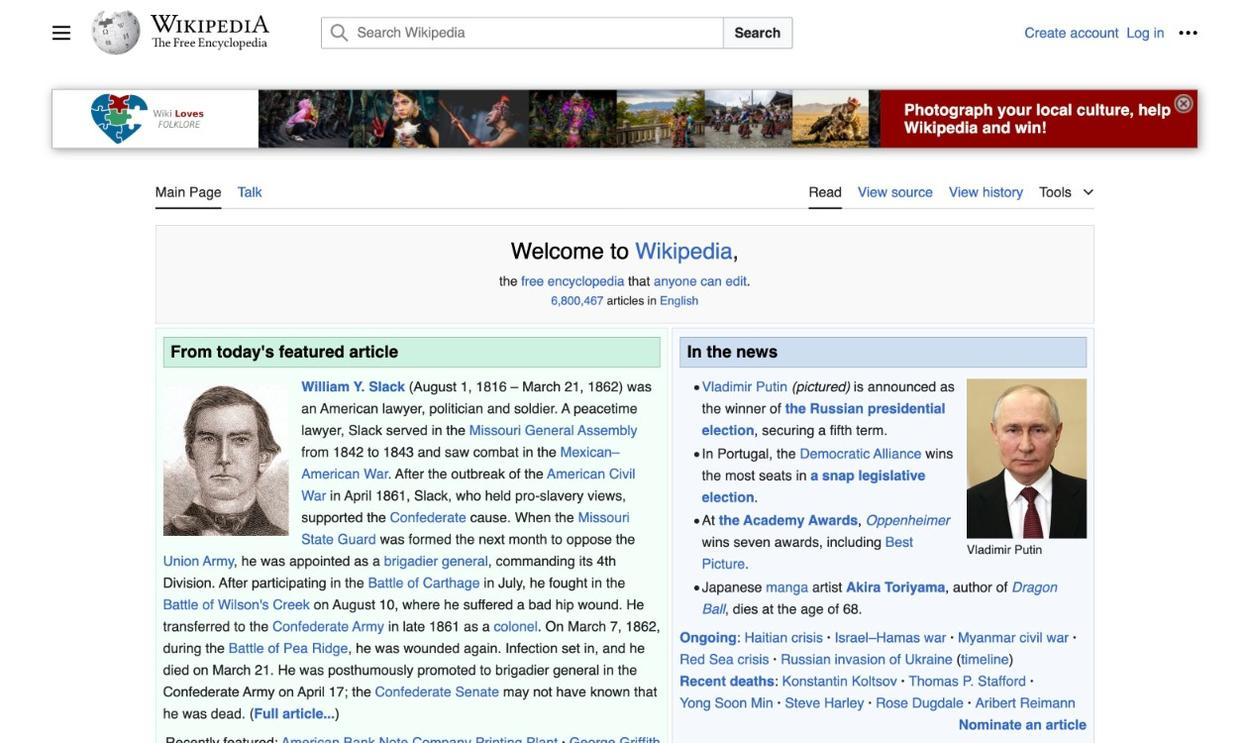 Task type: vqa. For each thing, say whether or not it's contained in the screenshot.
Vladimir Putin In 2023 image
yes



Task type: describe. For each thing, give the bounding box(es) containing it.
log in and more options image
[[1179, 23, 1198, 43]]

hide image
[[1175, 94, 1193, 113]]

wikipedia image
[[151, 15, 269, 33]]

the free encyclopedia image
[[152, 38, 268, 51]]



Task type: locate. For each thing, give the bounding box(es) containing it.
menu image
[[52, 23, 71, 43]]

main content
[[52, 172, 1198, 743]]

Search Wikipedia search field
[[321, 17, 724, 49]]

None search field
[[297, 17, 1025, 49]]

personal tools navigation
[[1025, 17, 1204, 49]]

william y. slack image
[[163, 383, 289, 536]]

vladimir putin in 2023 image
[[967, 379, 1087, 538]]



